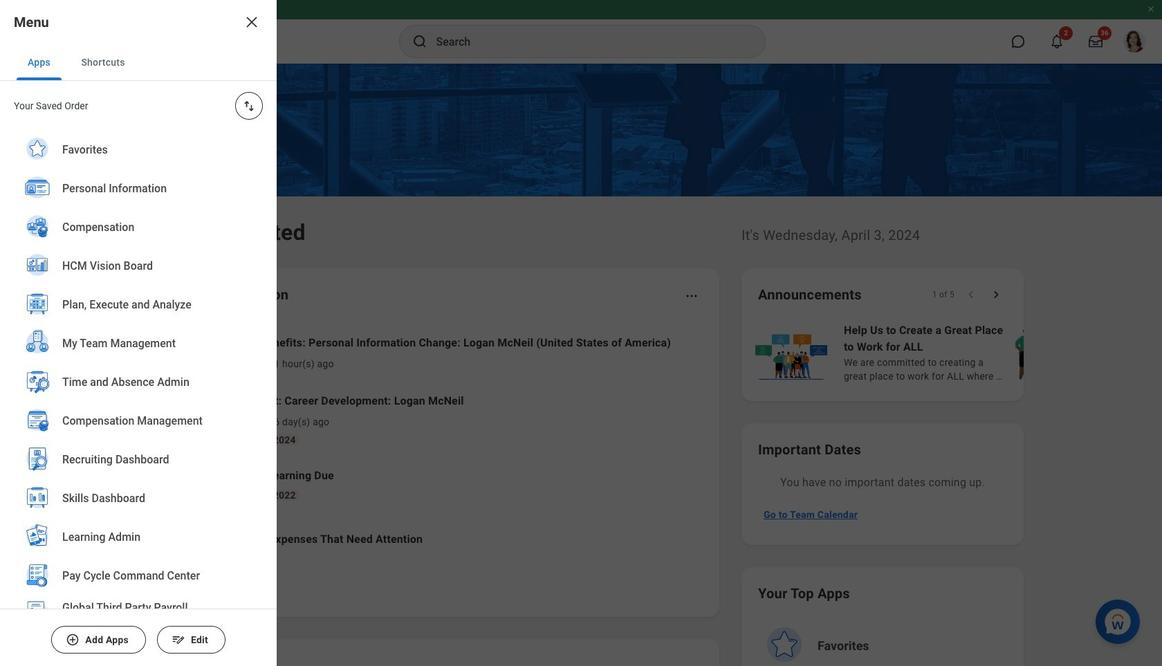 Task type: locate. For each thing, give the bounding box(es) containing it.
chevron left small image
[[964, 288, 978, 302]]

sort image
[[242, 99, 256, 113]]

main content
[[0, 64, 1162, 666]]

1 horizontal spatial inbox image
[[175, 409, 196, 430]]

inbox image
[[175, 409, 196, 430], [160, 580, 174, 594]]

text edit image
[[171, 633, 185, 647]]

0 vertical spatial inbox image
[[175, 409, 196, 430]]

search image
[[411, 33, 428, 50]]

banner
[[0, 0, 1162, 64]]

tab list
[[0, 44, 277, 81]]

notifications large image
[[1050, 35, 1064, 48]]

x image
[[243, 14, 260, 30]]

0 horizontal spatial inbox image
[[160, 580, 174, 594]]

status
[[932, 289, 955, 300]]

1 vertical spatial inbox image
[[160, 580, 174, 594]]

inbox image down inbox icon
[[175, 409, 196, 430]]

inbox large image
[[1089, 35, 1103, 48]]

inbox image up text edit image on the left of page
[[160, 580, 174, 594]]

list
[[0, 131, 277, 666], [753, 321, 1162, 385], [155, 324, 703, 567]]



Task type: describe. For each thing, give the bounding box(es) containing it.
plus circle image
[[66, 633, 80, 647]]

profile logan mcneil element
[[1115, 26, 1154, 57]]

close environment banner image
[[1147, 5, 1155, 13]]

global navigation dialog
[[0, 0, 277, 666]]

inbox image
[[175, 342, 196, 363]]

chevron right small image
[[989, 288, 1003, 302]]



Task type: vqa. For each thing, say whether or not it's contained in the screenshot.
TAB LIST at the left
yes



